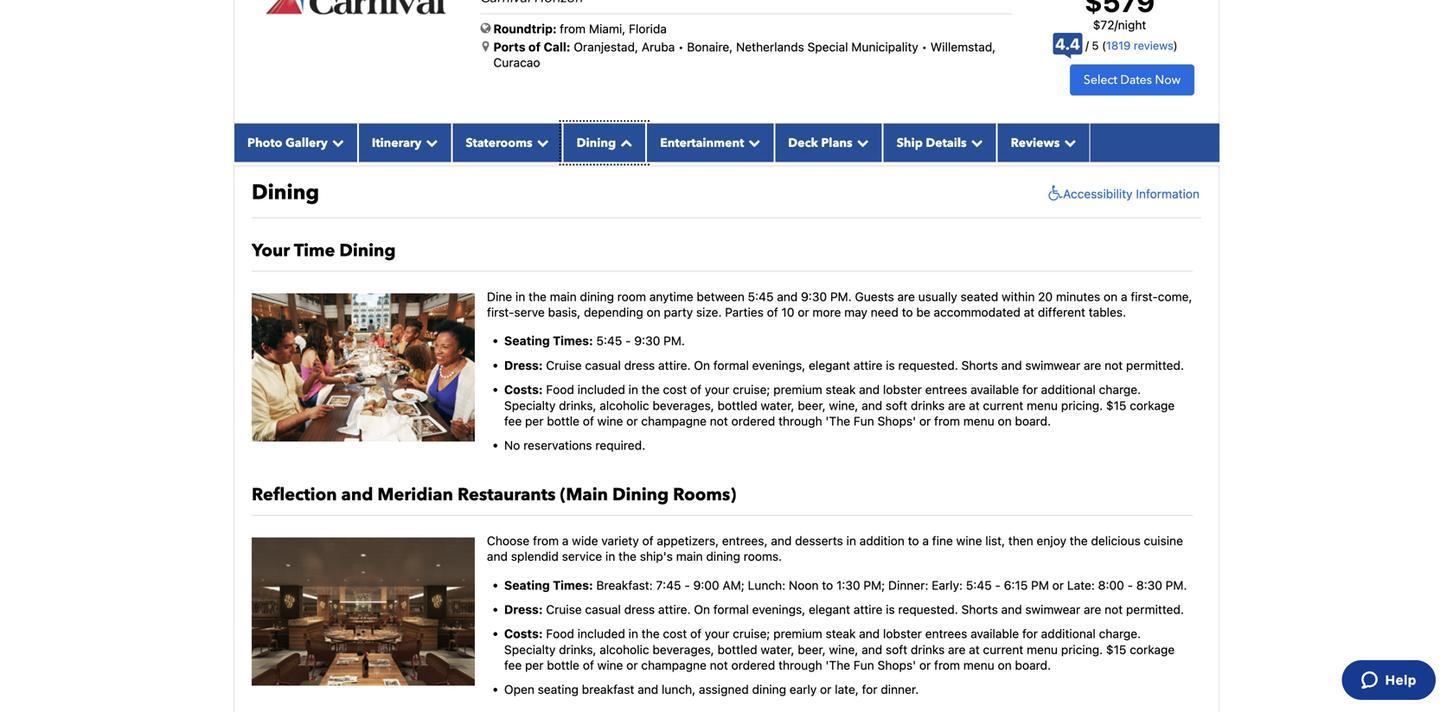 Task type: describe. For each thing, give the bounding box(es) containing it.
ship's
[[640, 550, 673, 564]]

shorts for reflection and meridian restaurants (main dining rooms)
[[962, 603, 998, 617]]

2 horizontal spatial pm.
[[1166, 579, 1187, 593]]

main inside choose from a wide variety of appetizers, entrees, and desserts in addition to a fine wine list, then enjoy the delicious cuisine and splendid service in the ship's main dining rooms.
[[676, 550, 703, 564]]

food for dining
[[546, 383, 574, 397]]

pm;
[[864, 579, 885, 593]]

bottled for reflection and meridian restaurants (main dining rooms)
[[718, 643, 758, 657]]

dinner.
[[881, 683, 919, 698]]

room
[[618, 290, 646, 304]]

be
[[917, 305, 931, 320]]

cost for reflection and meridian restaurants (main dining rooms)
[[663, 627, 687, 642]]

details
[[926, 135, 967, 151]]

4.4 / 5 ( 1819 reviews )
[[1055, 35, 1178, 53]]

desserts
[[795, 534, 843, 548]]

soft for reflection and meridian restaurants (main dining rooms)
[[886, 643, 908, 657]]

formal for reflection and meridian restaurants (main dining rooms)
[[714, 603, 749, 617]]

rooms)
[[673, 484, 736, 507]]

beer, for your time dining
[[798, 399, 826, 413]]

0 horizontal spatial pm.
[[664, 334, 685, 348]]

in down the variety
[[606, 550, 615, 564]]

of down 9:00
[[690, 627, 702, 642]]

your time dining
[[252, 239, 396, 263]]

entertainment button
[[646, 124, 775, 162]]

drinks, for dining
[[559, 399, 597, 413]]

seating times: 5:45 - 9:30 pm.
[[504, 334, 685, 348]]

seating times: breakfast: 7:45 - 9:00 am; lunch: noon to 1:30 pm; dinner: early: 5:45 - 6:15 pm or late: 8:00 - 8:30 pm.
[[504, 579, 1187, 593]]

water, for reflection and meridian restaurants (main dining rooms)
[[761, 643, 795, 657]]

1 horizontal spatial a
[[923, 534, 929, 548]]

the up required.
[[642, 383, 660, 397]]

steak for your time dining
[[826, 383, 856, 397]]

delicious
[[1091, 534, 1141, 548]]

chevron down image for ship details
[[967, 137, 983, 149]]

is for your time dining
[[886, 359, 895, 373]]

(
[[1102, 39, 1106, 52]]

wine for your time dining
[[597, 414, 623, 429]]

fee for meridian
[[504, 659, 522, 673]]

information
[[1136, 187, 1200, 201]]

1 vertical spatial 9:30
[[634, 334, 660, 348]]

select          dates now link
[[1070, 64, 1195, 96]]

tables.
[[1089, 305, 1126, 320]]

late:
[[1067, 579, 1095, 593]]

1 vertical spatial first-
[[487, 305, 514, 320]]

special
[[808, 40, 848, 54]]

premium for your time dining
[[774, 383, 823, 397]]

20
[[1038, 290, 1053, 304]]

open seating breakfast and lunch, assigned dining early or late, for dinner.
[[504, 683, 919, 698]]

attire. for your time dining
[[658, 359, 691, 373]]

lunch:
[[748, 579, 786, 593]]

alcoholic for reflection and meridian restaurants (main dining rooms)
[[600, 643, 649, 657]]

swimwear for reflection and meridian restaurants (main dining rooms)
[[1026, 603, 1081, 617]]

dining inside dine in the main dining room anytime between 5:45 and 9:30 pm. guests are usually seated within 20 minutes on a first-come, first-serve basis, depending on party size. parties of 10 or more may need to be accommodated at different tables.
[[580, 290, 614, 304]]

miami,
[[589, 22, 626, 36]]

seating for meridian
[[504, 579, 550, 593]]

service
[[562, 550, 602, 564]]

soft for your time dining
[[886, 399, 908, 413]]

and inside dine in the main dining room anytime between 5:45 and 9:30 pm. guests are usually seated within 20 minutes on a first-come, first-serve basis, depending on party size. parties of 10 or more may need to be accommodated at different tables.
[[777, 290, 798, 304]]

beer, for reflection and meridian restaurants (main dining rooms)
[[798, 643, 826, 657]]

appetizers,
[[657, 534, 719, 548]]

enjoy
[[1037, 534, 1067, 548]]

willemstad,
[[931, 40, 996, 54]]

chevron up image
[[616, 137, 633, 149]]

accommodated
[[934, 305, 1021, 320]]

wide
[[572, 534, 598, 548]]

map marker image
[[482, 40, 489, 52]]

dining main content
[[225, 0, 1229, 713]]

assigned
[[699, 683, 749, 698]]

available for your time dining
[[971, 383, 1019, 397]]

wine for reflection and meridian restaurants (main dining rooms)
[[597, 659, 623, 673]]

staterooms
[[466, 135, 533, 151]]

elegant for your time dining
[[809, 359, 850, 373]]

corkage for reflection and meridian restaurants (main dining rooms)
[[1130, 643, 1175, 657]]

pm. inside dine in the main dining room anytime between 5:45 and 9:30 pm. guests are usually seated within 20 minutes on a first-come, first-serve basis, depending on party size. parties of 10 or more may need to be accommodated at different tables.
[[830, 290, 852, 304]]

at inside dine in the main dining room anytime between 5:45 and 9:30 pm. guests are usually seated within 20 minutes on a first-come, first-serve basis, depending on party size. parties of 10 or more may need to be accommodated at different tables.
[[1024, 305, 1035, 320]]

costs: for dining
[[504, 383, 543, 397]]

ship
[[897, 135, 923, 151]]

from inside choose from a wide variety of appetizers, entrees, and desserts in addition to a fine wine list, then enjoy the delicious cuisine and splendid service in the ship's main dining rooms.
[[533, 534, 559, 548]]

then
[[1009, 534, 1034, 548]]

fun for reflection and meridian restaurants (main dining rooms)
[[854, 659, 874, 673]]

current for your time dining
[[983, 399, 1024, 413]]

a inside dine in the main dining room anytime between 5:45 and 9:30 pm. guests are usually seated within 20 minutes on a first-come, first-serve basis, depending on party size. parties of 10 or more may need to be accommodated at different tables.
[[1121, 290, 1128, 304]]

accessibility
[[1063, 187, 1133, 201]]

dining inside choose from a wide variety of appetizers, entrees, and desserts in addition to a fine wine list, then enjoy the delicious cuisine and splendid service in the ship's main dining rooms.
[[706, 550, 741, 564]]

reservations
[[524, 439, 592, 453]]

costs: for meridian
[[504, 627, 543, 642]]

permitted. for your time dining
[[1126, 359, 1184, 373]]

the down the variety
[[619, 550, 637, 564]]

lobster for reflection and meridian restaurants (main dining rooms)
[[883, 627, 922, 642]]

parties
[[725, 305, 764, 320]]

am;
[[723, 579, 745, 593]]

reflection
[[252, 484, 337, 507]]

included for your time dining
[[578, 383, 625, 397]]

in inside dine in the main dining room anytime between 5:45 and 9:30 pm. guests are usually seated within 20 minutes on a first-come, first-serve basis, depending on party size. parties of 10 or more may need to be accommodated at different tables.
[[516, 290, 525, 304]]

2 vertical spatial for
[[862, 683, 878, 698]]

alcoholic for your time dining
[[600, 399, 649, 413]]

anytime
[[650, 290, 694, 304]]

7:45
[[656, 579, 681, 593]]

dine
[[487, 290, 512, 304]]

specialty for dining
[[504, 399, 556, 413]]

included for reflection and meridian restaurants (main dining rooms)
[[578, 627, 625, 642]]

may
[[845, 305, 868, 320]]

dress for your time dining
[[624, 359, 655, 373]]

bottle for dining
[[547, 414, 580, 429]]

the down the 7:45
[[642, 627, 660, 642]]

reviews
[[1134, 39, 1174, 52]]

dress: for dining
[[504, 359, 543, 373]]

at for reflection and meridian restaurants (main dining rooms)
[[969, 643, 980, 657]]

breakfast
[[582, 683, 634, 698]]

seated
[[961, 290, 999, 304]]

not down 8:00
[[1105, 603, 1123, 617]]

noon
[[789, 579, 819, 593]]

choose from a wide variety of appetizers, entrees, and desserts in addition to a fine wine list, then enjoy the delicious cuisine and splendid service in the ship's main dining rooms.
[[487, 534, 1183, 564]]

minutes
[[1056, 290, 1101, 304]]

- down depending in the top of the page
[[626, 334, 631, 348]]

$72
[[1093, 18, 1115, 32]]

on for reflection and meridian restaurants (main dining rooms)
[[694, 603, 710, 617]]

wheelchair image
[[1044, 185, 1063, 202]]

photo gallery button
[[234, 124, 358, 162]]

2 vertical spatial to
[[822, 579, 833, 593]]

carnival cruise line image
[[265, 0, 450, 16]]

deck plans
[[788, 135, 853, 151]]

early
[[790, 683, 817, 698]]

dining button
[[563, 124, 646, 162]]

accessibility information link
[[1044, 185, 1200, 202]]

depending
[[584, 305, 643, 320]]

bonaire,
[[687, 40, 733, 54]]

2 vertical spatial dining
[[752, 683, 786, 698]]

basis,
[[548, 305, 581, 320]]

food included in the cost of your cruise; premium steak and lobster entrees available for additional charge. specialty drinks, alcoholic beverages, bottled water, beer, wine, and soft drinks are at current menu pricing. $15 corkage fee per bottle of wine or champagne not ordered through 'the fun shops' or from menu on board. for your time dining
[[504, 383, 1175, 429]]

cruise for dining
[[546, 359, 582, 373]]

5
[[1092, 39, 1099, 52]]

lobster for your time dining
[[883, 383, 922, 397]]

breakfast:
[[596, 579, 653, 593]]

2 vertical spatial 5:45
[[966, 579, 992, 593]]

of up "breakfast"
[[583, 659, 594, 673]]

drinks for reflection and meridian restaurants (main dining rooms)
[[911, 643, 945, 657]]

$72 / night
[[1093, 18, 1147, 32]]

for for your time dining
[[1023, 383, 1038, 397]]

times: for meridian
[[553, 579, 593, 593]]

in up required.
[[629, 383, 638, 397]]

cruise for meridian
[[546, 603, 582, 617]]

deck plans button
[[775, 124, 883, 162]]

need
[[871, 305, 899, 320]]

itinerary button
[[358, 124, 452, 162]]

no
[[504, 439, 520, 453]]

/ for $72
[[1115, 18, 1118, 32]]

dinner:
[[889, 579, 929, 593]]

florida
[[629, 22, 667, 36]]

open
[[504, 683, 535, 698]]

per for meridian
[[525, 659, 544, 673]]

addition
[[860, 534, 905, 548]]

0 horizontal spatial a
[[562, 534, 569, 548]]

to inside choose from a wide variety of appetizers, entrees, and desserts in addition to a fine wine list, then enjoy the delicious cuisine and splendid service in the ship's main dining rooms.
[[908, 534, 919, 548]]

formal for your time dining
[[714, 359, 749, 373]]

per for dining
[[525, 414, 544, 429]]

- left 8:30
[[1128, 579, 1133, 593]]

water, for your time dining
[[761, 399, 795, 413]]

select
[[1084, 72, 1118, 88]]

in down breakfast:
[[629, 627, 638, 642]]

dining inside dropdown button
[[577, 135, 616, 151]]

steak for reflection and meridian restaurants (main dining rooms)
[[826, 627, 856, 642]]

champagne for reflection and meridian restaurants (main dining rooms)
[[641, 659, 707, 673]]

available for reflection and meridian restaurants (main dining rooms)
[[971, 627, 1019, 642]]

1 • from the left
[[678, 40, 684, 54]]

time
[[294, 239, 335, 263]]

0 horizontal spatial 5:45
[[596, 334, 622, 348]]

times: for dining
[[553, 334, 593, 348]]

party
[[664, 305, 693, 320]]

bottled for your time dining
[[718, 399, 758, 413]]

wine, for your time dining
[[829, 399, 859, 413]]

accessibility information
[[1063, 187, 1200, 201]]

entertainment
[[660, 135, 744, 151]]

reflection and meridian restaurants (main dining rooms)
[[252, 484, 736, 507]]

night
[[1118, 18, 1147, 32]]

select          dates now
[[1084, 72, 1181, 88]]

gallery
[[286, 135, 328, 151]]

of down roundtrip:
[[529, 40, 541, 54]]

8:00
[[1098, 579, 1125, 593]]



Task type: vqa. For each thing, say whether or not it's contained in the screenshot.
first Board. from the top
yes



Task type: locate. For each thing, give the bounding box(es) containing it.
your down size.
[[705, 383, 730, 397]]

9:30 inside dine in the main dining room anytime between 5:45 and 9:30 pm. guests are usually seated within 20 minutes on a first-come, first-serve basis, depending on party size. parties of 10 or more may need to be accommodated at different tables.
[[801, 290, 827, 304]]

0 vertical spatial is
[[886, 359, 895, 373]]

0 vertical spatial requested.
[[898, 359, 958, 373]]

1 vertical spatial is
[[886, 603, 895, 617]]

chevron down image left deck
[[744, 137, 761, 149]]

casual for reflection and meridian restaurants (main dining rooms)
[[585, 603, 621, 617]]

per
[[525, 414, 544, 429], [525, 659, 544, 673]]

dining down entrees,
[[706, 550, 741, 564]]

charge.
[[1099, 383, 1141, 397], [1099, 627, 1141, 642]]

2 vertical spatial pm.
[[1166, 579, 1187, 593]]

2 food included in the cost of your cruise; premium steak and lobster entrees available for additional charge. specialty drinks, alcoholic beverages, bottled water, beer, wine, and soft drinks are at current menu pricing. $15 corkage fee per bottle of wine or champagne not ordered through 'the fun shops' or from menu on board. from the top
[[504, 627, 1175, 673]]

2 wine, from the top
[[829, 643, 859, 657]]

0 vertical spatial additional
[[1041, 383, 1096, 397]]

cost for your time dining
[[663, 383, 687, 397]]

1 vertical spatial permitted.
[[1126, 603, 1184, 617]]

1 vertical spatial champagne
[[641, 659, 707, 673]]

1 drinks, from the top
[[559, 399, 597, 413]]

0 vertical spatial formal
[[714, 359, 749, 373]]

a left wide
[[562, 534, 569, 548]]

dining
[[577, 135, 616, 151], [252, 178, 319, 207], [339, 239, 396, 263], [613, 484, 669, 507]]

food included in the cost of your cruise; premium steak and lobster entrees available for additional charge. specialty drinks, alcoholic beverages, bottled water, beer, wine, and soft drinks are at current menu pricing. $15 corkage fee per bottle of wine or champagne not ordered through 'the fun shops' or from menu on board. for reflection and meridian restaurants (main dining rooms)
[[504, 627, 1175, 673]]

1 attire. from the top
[[658, 359, 691, 373]]

0 vertical spatial cruise
[[546, 359, 582, 373]]

1 vertical spatial current
[[983, 643, 1024, 657]]

1 times: from the top
[[553, 334, 593, 348]]

1 is from the top
[[886, 359, 895, 373]]

on down size.
[[694, 359, 710, 373]]

serve
[[514, 305, 545, 320]]

1 vertical spatial main
[[676, 550, 703, 564]]

1 horizontal spatial 9:30
[[801, 290, 827, 304]]

beverages, for reflection and meridian restaurants (main dining rooms)
[[653, 643, 714, 657]]

0 vertical spatial included
[[578, 383, 625, 397]]

specialty for meridian
[[504, 643, 556, 657]]

swimwear for your time dining
[[1026, 359, 1081, 373]]

dress: down serve
[[504, 359, 543, 373]]

staterooms button
[[452, 124, 563, 162]]

at for your time dining
[[969, 399, 980, 413]]

2 swimwear from the top
[[1026, 603, 1081, 617]]

chevron down image for reviews
[[1060, 137, 1077, 149]]

$15
[[1106, 399, 1127, 413], [1106, 643, 1127, 657]]

0 vertical spatial at
[[1024, 305, 1035, 320]]

2 board. from the top
[[1015, 659, 1051, 673]]

oranjestad,
[[574, 40, 638, 54]]

fee up no
[[504, 414, 522, 429]]

seating for dining
[[504, 334, 550, 348]]

8:30
[[1137, 579, 1163, 593]]

dining up depending in the top of the page
[[580, 290, 614, 304]]

1 corkage from the top
[[1130, 399, 1175, 413]]

0 vertical spatial attire.
[[658, 359, 691, 373]]

1 cost from the top
[[663, 383, 687, 397]]

1 elegant from the top
[[809, 359, 850, 373]]

0 vertical spatial dress: cruise casual dress attire. on formal evenings, elegant attire is requested. shorts and swimwear are not permitted.
[[504, 359, 1184, 373]]

1 through from the top
[[779, 414, 822, 429]]

not down tables.
[[1105, 359, 1123, 373]]

1 water, from the top
[[761, 399, 795, 413]]

ordered for your time dining
[[732, 414, 775, 429]]

1 vertical spatial cost
[[663, 627, 687, 642]]

0 vertical spatial for
[[1023, 383, 1038, 397]]

alcoholic up "breakfast"
[[600, 643, 649, 657]]

2 additional from the top
[[1041, 627, 1096, 642]]

chevron down image left itinerary at the top of the page
[[328, 137, 344, 149]]

2 cost from the top
[[663, 627, 687, 642]]

9:30
[[801, 290, 827, 304], [634, 334, 660, 348]]

1 current from the top
[[983, 399, 1024, 413]]

1 champagne from the top
[[641, 414, 707, 429]]

1 ordered from the top
[[732, 414, 775, 429]]

lobster down need
[[883, 383, 922, 397]]

drinks, up no reservations required.
[[559, 399, 597, 413]]

/ for 4.4
[[1086, 39, 1089, 52]]

attire. down party
[[658, 359, 691, 373]]

of inside choose from a wide variety of appetizers, entrees, and desserts in addition to a fine wine list, then enjoy the delicious cuisine and splendid service in the ship's main dining rooms.
[[642, 534, 654, 548]]

1 your from the top
[[705, 383, 730, 397]]

of left the "10"
[[767, 305, 778, 320]]

first- down 'dine'
[[487, 305, 514, 320]]

0 vertical spatial per
[[525, 414, 544, 429]]

splendid
[[511, 550, 559, 564]]

beverages, for your time dining
[[653, 399, 714, 413]]

0 vertical spatial cost
[[663, 383, 687, 397]]

1 food from the top
[[546, 383, 574, 397]]

0 vertical spatial shorts
[[962, 359, 998, 373]]

2 formal from the top
[[714, 603, 749, 617]]

0 vertical spatial $15
[[1106, 399, 1127, 413]]

1 vertical spatial fun
[[854, 659, 874, 673]]

1 vertical spatial through
[[779, 659, 822, 673]]

2 specialty from the top
[[504, 643, 556, 657]]

1 bottle from the top
[[547, 414, 580, 429]]

1 soft from the top
[[886, 399, 908, 413]]

ordered for reflection and meridian restaurants (main dining rooms)
[[732, 659, 775, 673]]

1 seating from the top
[[504, 334, 550, 348]]

premium
[[774, 383, 823, 397], [774, 627, 823, 642]]

2 elegant from the top
[[809, 603, 850, 617]]

cost down party
[[663, 383, 687, 397]]

first-
[[1131, 290, 1158, 304], [487, 305, 514, 320]]

0 vertical spatial drinks,
[[559, 399, 597, 413]]

attire for your time dining
[[854, 359, 883, 373]]

2 permitted. from the top
[[1126, 603, 1184, 617]]

2 dress: cruise casual dress attire. on formal evenings, elegant attire is requested. shorts and swimwear are not permitted. from the top
[[504, 603, 1184, 617]]

1 vertical spatial times:
[[553, 579, 593, 593]]

pm
[[1031, 579, 1049, 593]]

1 requested. from the top
[[898, 359, 958, 373]]

/ left 5
[[1086, 39, 1089, 52]]

1 casual from the top
[[585, 359, 621, 373]]

the up serve
[[529, 290, 547, 304]]

0 horizontal spatial dining
[[580, 290, 614, 304]]

main inside dine in the main dining room anytime between 5:45 and 9:30 pm. guests are usually seated within 20 minutes on a first-come, first-serve basis, depending on party size. parties of 10 or more may need to be accommodated at different tables.
[[550, 290, 577, 304]]

2 current from the top
[[983, 643, 1024, 657]]

specialty up open
[[504, 643, 556, 657]]

chevron down image for entertainment
[[744, 137, 761, 149]]

steak
[[826, 383, 856, 397], [826, 627, 856, 642]]

2 pricing. from the top
[[1061, 643, 1103, 657]]

1 vertical spatial wine
[[957, 534, 982, 548]]

1 horizontal spatial first-
[[1131, 290, 1158, 304]]

food up seating
[[546, 627, 574, 642]]

- right the 7:45
[[685, 579, 690, 593]]

1 vertical spatial dress:
[[504, 603, 543, 617]]

1 evenings, from the top
[[752, 359, 806, 373]]

2 food from the top
[[546, 627, 574, 642]]

2 times: from the top
[[553, 579, 593, 593]]

come,
[[1158, 290, 1193, 304]]

4.4
[[1055, 35, 1080, 53]]

is down dinner:
[[886, 603, 895, 617]]

2 entrees from the top
[[925, 627, 968, 642]]

available
[[971, 383, 1019, 397], [971, 627, 1019, 642]]

requested. down be
[[898, 359, 958, 373]]

$15 for reflection and meridian restaurants (main dining rooms)
[[1106, 643, 1127, 657]]

1 vertical spatial swimwear
[[1026, 603, 1081, 617]]

/
[[1115, 18, 1118, 32], [1086, 39, 1089, 52]]

1 per from the top
[[525, 414, 544, 429]]

2 charge. from the top
[[1099, 627, 1141, 642]]

globe image
[[481, 22, 491, 34]]

specialty
[[504, 399, 556, 413], [504, 643, 556, 657]]

dress: cruise casual dress attire. on formal evenings, elegant attire is requested. shorts and swimwear are not permitted. down seating times: breakfast: 7:45 - 9:00 am; lunch: noon to 1:30 pm; dinner: early: 5:45 - 6:15 pm or late: 8:00 - 8:30 pm.
[[504, 603, 1184, 617]]

0 vertical spatial attire
[[854, 359, 883, 373]]

lunch,
[[662, 683, 696, 698]]

aruba
[[642, 40, 675, 54]]

1 vertical spatial board.
[[1015, 659, 1051, 673]]

shorts for your time dining
[[962, 359, 998, 373]]

times: down service
[[553, 579, 593, 593]]

2 chevron down image from the left
[[744, 137, 761, 149]]

2 available from the top
[[971, 627, 1019, 642]]

0 vertical spatial lobster
[[883, 383, 922, 397]]

dress: cruise casual dress attire. on formal evenings, elegant attire is requested. shorts and swimwear are not permitted. for your time dining
[[504, 359, 1184, 373]]

available down 6:15
[[971, 627, 1019, 642]]

chevron down image inside entertainment "dropdown button"
[[744, 137, 761, 149]]

1 fun from the top
[[854, 414, 874, 429]]

0 vertical spatial fun
[[854, 414, 874, 429]]

/ inside 4.4 / 5 ( 1819 reviews )
[[1086, 39, 1089, 52]]

available down accommodated
[[971, 383, 1019, 397]]

1 on from the top
[[694, 359, 710, 373]]

shops' for your time dining
[[878, 414, 916, 429]]

0 vertical spatial casual
[[585, 359, 621, 373]]

2 corkage from the top
[[1130, 643, 1175, 657]]

food for meridian
[[546, 627, 574, 642]]

pricing. for reflection and meridian restaurants (main dining rooms)
[[1061, 643, 1103, 657]]

bottle up seating
[[547, 659, 580, 673]]

fee for dining
[[504, 414, 522, 429]]

different
[[1038, 305, 1086, 320]]

1 dress: from the top
[[504, 359, 543, 373]]

1 swimwear from the top
[[1026, 359, 1081, 373]]

fee up open
[[504, 659, 522, 673]]

1 vertical spatial fee
[[504, 659, 522, 673]]

alcoholic up required.
[[600, 399, 649, 413]]

permitted. down 8:30
[[1126, 603, 1184, 617]]

1 vertical spatial elegant
[[809, 603, 850, 617]]

0 vertical spatial dining
[[580, 290, 614, 304]]

1 vertical spatial bottled
[[718, 643, 758, 657]]

1 vertical spatial dining
[[706, 550, 741, 564]]

10
[[782, 305, 795, 320]]

current for reflection and meridian restaurants (main dining rooms)
[[983, 643, 1024, 657]]

entrees for your time dining
[[925, 383, 968, 397]]

bottle up reservations
[[547, 414, 580, 429]]

0 vertical spatial specialty
[[504, 399, 556, 413]]

2 bottled from the top
[[718, 643, 758, 657]]

per up reservations
[[525, 414, 544, 429]]

alcoholic
[[600, 399, 649, 413], [600, 643, 649, 657]]

wine up "breakfast"
[[597, 659, 623, 673]]

0 horizontal spatial main
[[550, 290, 577, 304]]

0 vertical spatial fee
[[504, 414, 522, 429]]

5:45 down depending in the top of the page
[[596, 334, 622, 348]]

not up assigned
[[710, 659, 728, 673]]

dine in the main dining room anytime between 5:45 and 9:30 pm. guests are usually seated within 20 minutes on a first-come, first-serve basis, depending on party size. parties of 10 or more may need to be accommodated at different tables.
[[487, 290, 1193, 320]]

requested. down early:
[[898, 603, 958, 617]]

0 vertical spatial elegant
[[809, 359, 850, 373]]

are inside dine in the main dining room anytime between 5:45 and 9:30 pm. guests are usually seated within 20 minutes on a first-come, first-serve basis, depending on party size. parties of 10 or more may need to be accommodated at different tables.
[[898, 290, 915, 304]]

dress: for meridian
[[504, 603, 543, 617]]

casual down breakfast:
[[585, 603, 621, 617]]

premium down noon
[[774, 627, 823, 642]]

cost down the 7:45
[[663, 627, 687, 642]]

roundtrip: from miami, florida
[[494, 22, 667, 36]]

casual for your time dining
[[585, 359, 621, 373]]

1 shops' from the top
[[878, 414, 916, 429]]

2 requested. from the top
[[898, 603, 958, 617]]

1 vertical spatial food
[[546, 627, 574, 642]]

first- right minutes
[[1131, 290, 1158, 304]]

your for reflection and meridian restaurants (main dining rooms)
[[705, 627, 730, 642]]

for for reflection and meridian restaurants (main dining rooms)
[[1023, 627, 1038, 642]]

food up reservations
[[546, 383, 574, 397]]

dress for reflection and meridian restaurants (main dining rooms)
[[624, 603, 655, 617]]

3 chevron down image from the left
[[853, 137, 869, 149]]

fun
[[854, 414, 874, 429], [854, 659, 874, 673]]

1 vertical spatial additional
[[1041, 627, 1096, 642]]

on
[[1104, 290, 1118, 304], [647, 305, 661, 320], [998, 414, 1012, 429], [998, 659, 1012, 673]]

per up open
[[525, 659, 544, 673]]

evenings, down lunch:
[[752, 603, 806, 617]]

2 shops' from the top
[[878, 659, 916, 673]]

2 ordered from the top
[[732, 659, 775, 673]]

1 wine, from the top
[[829, 399, 859, 413]]

to left 1:30
[[822, 579, 833, 593]]

0 vertical spatial permitted.
[[1126, 359, 1184, 373]]

1 charge. from the top
[[1099, 383, 1141, 397]]

chevron down image inside deck plans dropdown button
[[853, 137, 869, 149]]

attire. for reflection and meridian restaurants (main dining rooms)
[[658, 603, 691, 617]]

- left 6:15
[[995, 579, 1001, 593]]

pm. right 8:30
[[1166, 579, 1187, 593]]

1 chevron down image from the left
[[328, 137, 344, 149]]

1 vertical spatial included
[[578, 627, 625, 642]]

curacao
[[494, 56, 540, 70]]

0 vertical spatial 5:45
[[748, 290, 774, 304]]

0 vertical spatial seating
[[504, 334, 550, 348]]

1 vertical spatial beer,
[[798, 643, 826, 657]]

1 shorts from the top
[[962, 359, 998, 373]]

1 horizontal spatial 5:45
[[748, 290, 774, 304]]

1 vertical spatial seating
[[504, 579, 550, 593]]

additional for reflection and meridian restaurants (main dining rooms)
[[1041, 627, 1096, 642]]

2 lobster from the top
[[883, 627, 922, 642]]

attire down may
[[854, 359, 883, 373]]

drinks, for meridian
[[559, 643, 597, 657]]

2 horizontal spatial chevron down image
[[1060, 137, 1077, 149]]

1 vertical spatial dress: cruise casual dress attire. on formal evenings, elegant attire is requested. shorts and swimwear are not permitted.
[[504, 603, 1184, 617]]

0 vertical spatial cruise;
[[733, 383, 770, 397]]

specialty up no
[[504, 399, 556, 413]]

dining left early in the bottom right of the page
[[752, 683, 786, 698]]

wine,
[[829, 399, 859, 413], [829, 643, 859, 657]]

photo gallery
[[247, 135, 328, 151]]

1 vertical spatial for
[[1023, 627, 1038, 642]]

2 chevron down image from the left
[[533, 137, 549, 149]]

1 entrees from the top
[[925, 383, 968, 397]]

9:30 down depending in the top of the page
[[634, 334, 660, 348]]

entrees down early:
[[925, 627, 968, 642]]

cruise
[[546, 359, 582, 373], [546, 603, 582, 617]]

1 food included in the cost of your cruise; premium steak and lobster entrees available for additional charge. specialty drinks, alcoholic beverages, bottled water, beer, wine, and soft drinks are at current menu pricing. $15 corkage fee per bottle of wine or champagne not ordered through 'the fun shops' or from menu on board. from the top
[[504, 383, 1175, 429]]

chevron down image inside the staterooms dropdown button
[[533, 137, 549, 149]]

seating
[[538, 683, 579, 698]]

1 drinks from the top
[[911, 399, 945, 413]]

0 vertical spatial costs:
[[504, 383, 543, 397]]

corkage for your time dining
[[1130, 399, 1175, 413]]

2 shorts from the top
[[962, 603, 998, 617]]

chevron down image
[[422, 137, 438, 149], [533, 137, 549, 149], [853, 137, 869, 149], [967, 137, 983, 149]]

evenings, for your time dining
[[752, 359, 806, 373]]

3 chevron down image from the left
[[1060, 137, 1077, 149]]

2 horizontal spatial a
[[1121, 290, 1128, 304]]

1 vertical spatial corkage
[[1130, 643, 1175, 657]]

cuisine
[[1144, 534, 1183, 548]]

0 horizontal spatial •
[[678, 40, 684, 54]]

2 • from the left
[[922, 40, 927, 54]]

dress down breakfast:
[[624, 603, 655, 617]]

2 casual from the top
[[585, 603, 621, 617]]

chevron down image left reviews
[[967, 137, 983, 149]]

cruise; for reflection and meridian restaurants (main dining rooms)
[[733, 627, 770, 642]]

of up no reservations required.
[[583, 414, 594, 429]]

0 vertical spatial shops'
[[878, 414, 916, 429]]

2 attire from the top
[[854, 603, 883, 617]]

cruise; down parties
[[733, 383, 770, 397]]

9:00
[[693, 579, 720, 593]]

ports
[[494, 40, 526, 54]]

board. for reflection and meridian restaurants (main dining rooms)
[[1015, 659, 1051, 673]]

of down size.
[[690, 383, 702, 397]]

pm. up "more"
[[830, 290, 852, 304]]

2 fun from the top
[[854, 659, 874, 673]]

cruise; for your time dining
[[733, 383, 770, 397]]

requested. for reflection and meridian restaurants (main dining rooms)
[[898, 603, 958, 617]]

permitted. for reflection and meridian restaurants (main dining rooms)
[[1126, 603, 1184, 617]]

chevron down image for itinerary
[[422, 137, 438, 149]]

entrees,
[[722, 534, 768, 548]]

early:
[[932, 579, 963, 593]]

willemstad, curacao
[[494, 40, 996, 70]]

in left addition
[[847, 534, 856, 548]]

municipality
[[852, 40, 919, 54]]

through
[[779, 414, 822, 429], [779, 659, 822, 673]]

current
[[983, 399, 1024, 413], [983, 643, 1024, 657]]

1 dress from the top
[[624, 359, 655, 373]]

bottle for meridian
[[547, 659, 580, 673]]

0 vertical spatial on
[[694, 359, 710, 373]]

itinerary
[[372, 135, 422, 151]]

2 dress: from the top
[[504, 603, 543, 617]]

corkage
[[1130, 399, 1175, 413], [1130, 643, 1175, 657]]

or inside dine in the main dining room anytime between 5:45 and 9:30 pm. guests are usually seated within 20 minutes on a first-come, first-serve basis, depending on party size. parties of 10 or more may need to be accommodated at different tables.
[[798, 305, 809, 320]]

chevron down image up wheelchair image
[[1060, 137, 1077, 149]]

0 vertical spatial soft
[[886, 399, 908, 413]]

2 evenings, from the top
[[752, 603, 806, 617]]

1 additional from the top
[[1041, 383, 1096, 397]]

2 included from the top
[[578, 627, 625, 642]]

dates
[[1121, 72, 1152, 88]]

wine up required.
[[597, 414, 623, 429]]

dining
[[580, 290, 614, 304], [706, 550, 741, 564], [752, 683, 786, 698]]

1 vertical spatial ordered
[[732, 659, 775, 673]]

formal
[[714, 359, 749, 373], [714, 603, 749, 617]]

'the for reflection and meridian restaurants (main dining rooms)
[[826, 659, 851, 673]]

bottled
[[718, 399, 758, 413], [718, 643, 758, 657]]

0 vertical spatial drinks
[[911, 399, 945, 413]]

1 horizontal spatial /
[[1115, 18, 1118, 32]]

on for your time dining
[[694, 359, 710, 373]]

elegant down "more"
[[809, 359, 850, 373]]

attire.
[[658, 359, 691, 373], [658, 603, 691, 617]]

$15 for your time dining
[[1106, 399, 1127, 413]]

of up ship's
[[642, 534, 654, 548]]

1 vertical spatial entrees
[[925, 627, 968, 642]]

chevron down image
[[328, 137, 344, 149], [744, 137, 761, 149], [1060, 137, 1077, 149]]

dress: down splendid
[[504, 603, 543, 617]]

of inside dine in the main dining room anytime between 5:45 and 9:30 pm. guests are usually seated within 20 minutes on a first-come, first-serve basis, depending on party size. parties of 10 or more may need to be accommodated at different tables.
[[767, 305, 778, 320]]

chevron down image for deck plans
[[853, 137, 869, 149]]

chevron down image inside reviews dropdown button
[[1060, 137, 1077, 149]]

5:45 up parties
[[748, 290, 774, 304]]

ship details button
[[883, 124, 997, 162]]

1 vertical spatial shops'
[[878, 659, 916, 673]]

of
[[529, 40, 541, 54], [767, 305, 778, 320], [690, 383, 702, 397], [583, 414, 594, 429], [642, 534, 654, 548], [690, 627, 702, 642], [583, 659, 594, 673]]

0 vertical spatial food
[[546, 383, 574, 397]]

evenings, for reflection and meridian restaurants (main dining rooms)
[[752, 603, 806, 617]]

1 premium from the top
[[774, 383, 823, 397]]

0 vertical spatial pricing.
[[1061, 399, 1103, 413]]

chevron down image left dining dropdown button
[[533, 137, 549, 149]]

entrees down be
[[925, 383, 968, 397]]

the
[[529, 290, 547, 304], [642, 383, 660, 397], [1070, 534, 1088, 548], [619, 550, 637, 564], [642, 627, 660, 642]]

drinks
[[911, 399, 945, 413], [911, 643, 945, 657]]

1 vertical spatial charge.
[[1099, 627, 1141, 642]]

2 alcoholic from the top
[[600, 643, 649, 657]]

1 steak from the top
[[826, 383, 856, 397]]

2 is from the top
[[886, 603, 895, 617]]

chevron down image for photo gallery
[[328, 137, 344, 149]]

1819
[[1106, 39, 1131, 52]]

2 bottle from the top
[[547, 659, 580, 673]]

champagne up lunch,
[[641, 659, 707, 673]]

premium for reflection and meridian restaurants (main dining rooms)
[[774, 627, 823, 642]]

to inside dine in the main dining room anytime between 5:45 and 9:30 pm. guests are usually seated within 20 minutes on a first-come, first-serve basis, depending on party size. parties of 10 or more may need to be accommodated at different tables.
[[902, 305, 913, 320]]

more
[[813, 305, 841, 320]]

pricing. for your time dining
[[1061, 399, 1103, 413]]

the inside dine in the main dining room anytime between 5:45 and 9:30 pm. guests are usually seated within 20 minutes on a first-come, first-serve basis, depending on party size. parties of 10 or more may need to be accommodated at different tables.
[[529, 290, 547, 304]]

chevron down image inside itinerary dropdown button
[[422, 137, 438, 149]]

food included in the cost of your cruise; premium steak and lobster entrees available for additional charge. specialty drinks, alcoholic beverages, bottled water, beer, wine, and soft drinks are at current menu pricing. $15 corkage fee per bottle of wine or champagne not ordered through 'the fun shops' or from menu on board.
[[504, 383, 1175, 429], [504, 627, 1175, 673]]

seating
[[504, 334, 550, 348], [504, 579, 550, 593]]

2 per from the top
[[525, 659, 544, 673]]

board. for your time dining
[[1015, 414, 1051, 429]]

0 vertical spatial alcoholic
[[600, 399, 649, 413]]

chevron down image left the ship
[[853, 137, 869, 149]]

5:45 right early:
[[966, 579, 992, 593]]

variety
[[602, 534, 639, 548]]

1 vertical spatial drinks
[[911, 643, 945, 657]]

0 vertical spatial water,
[[761, 399, 795, 413]]

shorts
[[962, 359, 998, 373], [962, 603, 998, 617]]

0 vertical spatial champagne
[[641, 414, 707, 429]]

chevron down image inside photo gallery dropdown button
[[328, 137, 344, 149]]

entrees for reflection and meridian restaurants (main dining rooms)
[[925, 627, 968, 642]]

'the for your time dining
[[826, 414, 851, 429]]

dress down seating times: 5:45 - 9:30 pm.
[[624, 359, 655, 373]]

additional for your time dining
[[1041, 383, 1096, 397]]

)
[[1174, 39, 1178, 52]]

-
[[626, 334, 631, 348], [685, 579, 690, 593], [995, 579, 1001, 593], [1128, 579, 1133, 593]]

cruise; down lunch:
[[733, 627, 770, 642]]

costs: up open
[[504, 627, 543, 642]]

1 beverages, from the top
[[653, 399, 714, 413]]

formal down parties
[[714, 359, 749, 373]]

1 board. from the top
[[1015, 414, 1051, 429]]

the right enjoy
[[1070, 534, 1088, 548]]

a left 'fine'
[[923, 534, 929, 548]]

not up the rooms)
[[710, 414, 728, 429]]

2 steak from the top
[[826, 627, 856, 642]]

wine, for reflection and meridian restaurants (main dining rooms)
[[829, 643, 859, 657]]

cruise;
[[733, 383, 770, 397], [733, 627, 770, 642]]

your for your time dining
[[705, 383, 730, 397]]

1 attire from the top
[[854, 359, 883, 373]]

2 drinks from the top
[[911, 643, 945, 657]]

2 through from the top
[[779, 659, 822, 673]]

shorts down early:
[[962, 603, 998, 617]]

0 vertical spatial entrees
[[925, 383, 968, 397]]

steak down "more"
[[826, 383, 856, 397]]

fee
[[504, 414, 522, 429], [504, 659, 522, 673]]

chevron down image for staterooms
[[533, 137, 549, 149]]

2 cruise from the top
[[546, 603, 582, 617]]

wine inside choose from a wide variety of appetizers, entrees, and desserts in addition to a fine wine list, then enjoy the delicious cuisine and splendid service in the ship's main dining rooms.
[[957, 534, 982, 548]]

cruise down service
[[546, 603, 582, 617]]

dress
[[624, 359, 655, 373], [624, 603, 655, 617]]

lobster down dinner:
[[883, 627, 922, 642]]

reviews button
[[997, 124, 1090, 162]]

1 vertical spatial formal
[[714, 603, 749, 617]]

0 vertical spatial current
[[983, 399, 1024, 413]]

0 vertical spatial 9:30
[[801, 290, 827, 304]]

1 vertical spatial pm.
[[664, 334, 685, 348]]

2 on from the top
[[694, 603, 710, 617]]

attire down pm;
[[854, 603, 883, 617]]

2 dress from the top
[[624, 603, 655, 617]]

1 cruise from the top
[[546, 359, 582, 373]]

entrees
[[925, 383, 968, 397], [925, 627, 968, 642]]

2 soft from the top
[[886, 643, 908, 657]]

2 horizontal spatial dining
[[752, 683, 786, 698]]

1 vertical spatial pricing.
[[1061, 643, 1103, 657]]

cruise down seating times: 5:45 - 9:30 pm.
[[546, 359, 582, 373]]

required.
[[596, 439, 646, 453]]

through for your time dining
[[779, 414, 822, 429]]

1 beer, from the top
[[798, 399, 826, 413]]

1 vertical spatial evenings,
[[752, 603, 806, 617]]

charge. for reflection and meridian restaurants (main dining rooms)
[[1099, 627, 1141, 642]]

0 vertical spatial beverages,
[[653, 399, 714, 413]]

charge. down tables.
[[1099, 383, 1141, 397]]

2 $15 from the top
[[1106, 643, 1127, 657]]

1 permitted. from the top
[[1126, 359, 1184, 373]]

elegant for reflection and meridian restaurants (main dining rooms)
[[809, 603, 850, 617]]

1 alcoholic from the top
[[600, 399, 649, 413]]

1 vertical spatial available
[[971, 627, 1019, 642]]

9:30 up "more"
[[801, 290, 827, 304]]

permitted. down tables.
[[1126, 359, 1184, 373]]

wine
[[597, 414, 623, 429], [957, 534, 982, 548], [597, 659, 623, 673]]

plans
[[821, 135, 853, 151]]

soft
[[886, 399, 908, 413], [886, 643, 908, 657]]

2 cruise; from the top
[[733, 627, 770, 642]]

attire for reflection and meridian restaurants (main dining rooms)
[[854, 603, 883, 617]]

swimwear down different on the right
[[1026, 359, 1081, 373]]

0 vertical spatial bottle
[[547, 414, 580, 429]]

dress: cruise casual dress attire. on formal evenings, elegant attire is requested. shorts and swimwear are not permitted. down may
[[504, 359, 1184, 373]]

1 dress: cruise casual dress attire. on formal evenings, elegant attire is requested. shorts and swimwear are not permitted. from the top
[[504, 359, 1184, 373]]

1 vertical spatial water,
[[761, 643, 795, 657]]

1 vertical spatial premium
[[774, 627, 823, 642]]

cost
[[663, 383, 687, 397], [663, 627, 687, 642]]

0 horizontal spatial /
[[1086, 39, 1089, 52]]

costs: up no
[[504, 383, 543, 397]]

chevron down image inside ship details dropdown button
[[967, 137, 983, 149]]

seating down splendid
[[504, 579, 550, 593]]

'the
[[826, 414, 851, 429], [826, 659, 851, 673]]

pm. down party
[[664, 334, 685, 348]]

fun for your time dining
[[854, 414, 874, 429]]

1 horizontal spatial main
[[676, 550, 703, 564]]

5:45
[[748, 290, 774, 304], [596, 334, 622, 348], [966, 579, 992, 593]]

1 chevron down image from the left
[[422, 137, 438, 149]]

reviews
[[1011, 135, 1060, 151]]

2 costs: from the top
[[504, 627, 543, 642]]

shorts down accommodated
[[962, 359, 998, 373]]

within
[[1002, 290, 1035, 304]]

drinks for your time dining
[[911, 399, 945, 413]]

2 water, from the top
[[761, 643, 795, 657]]

champagne for your time dining
[[641, 414, 707, 429]]

4 chevron down image from the left
[[967, 137, 983, 149]]

0 vertical spatial ordered
[[732, 414, 775, 429]]

1 available from the top
[[971, 383, 1019, 397]]

5:45 inside dine in the main dining room anytime between 5:45 and 9:30 pm. guests are usually seated within 20 minutes on a first-come, first-serve basis, depending on party size. parties of 10 or more may need to be accommodated at different tables.
[[748, 290, 774, 304]]

0 vertical spatial available
[[971, 383, 1019, 397]]

0 vertical spatial /
[[1115, 18, 1118, 32]]

1 vertical spatial 5:45
[[596, 334, 622, 348]]



